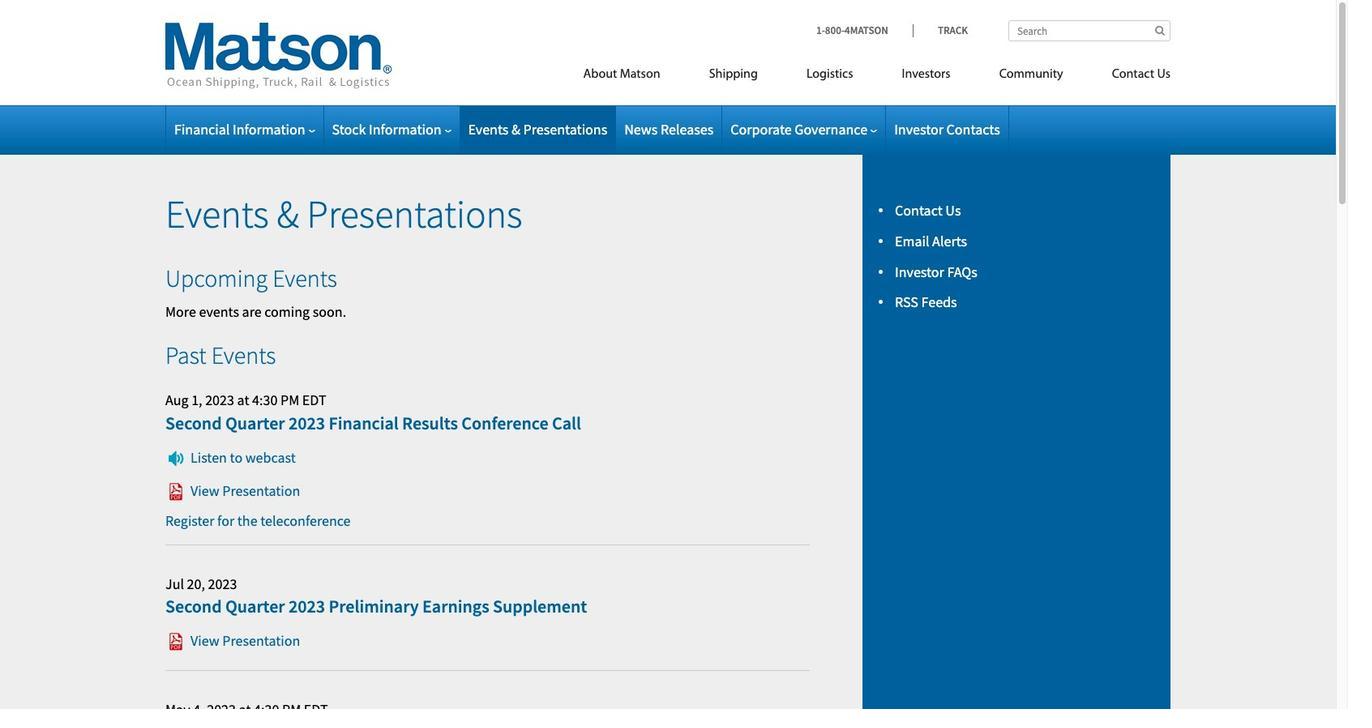 Task type: vqa. For each thing, say whether or not it's contained in the screenshot.
View Presentation corresponding to 2nd VIEW PRESENTATION LINK from the bottom of the page
yes



Task type: locate. For each thing, give the bounding box(es) containing it.
information down matson image on the left top of the page
[[233, 120, 305, 139]]

2023 right 20,
[[208, 574, 237, 593]]

1-
[[816, 24, 825, 37]]

0 horizontal spatial presentations
[[307, 190, 523, 238]]

jul
[[165, 574, 184, 593]]

1 horizontal spatial us
[[1157, 68, 1171, 81]]

0 vertical spatial events & presentations
[[468, 120, 607, 139]]

0 vertical spatial view presentation link
[[165, 482, 300, 500]]

information
[[233, 120, 305, 139], [369, 120, 441, 139]]

are
[[242, 302, 262, 321]]

stock information
[[332, 120, 441, 139]]

second inside jul 20, 2023 second quarter 2023 preliminary earnings supplement
[[165, 595, 222, 618]]

view presentation link down 20,
[[165, 631, 300, 650]]

us
[[1157, 68, 1171, 81], [946, 201, 961, 220]]

register for the teleconference link
[[165, 511, 351, 530]]

&
[[512, 120, 520, 139], [277, 190, 299, 238]]

1 vertical spatial contact us link
[[895, 201, 961, 220]]

supplement
[[493, 595, 587, 618]]

0 vertical spatial view presentation
[[191, 482, 300, 500]]

1 vertical spatial contact us
[[895, 201, 961, 220]]

register for the teleconference
[[165, 511, 351, 530]]

us down search icon
[[1157, 68, 1171, 81]]

corporate governance link
[[731, 120, 877, 139]]

1 vertical spatial financial
[[329, 412, 399, 435]]

matson image
[[165, 23, 392, 89]]

contact us link down search icon
[[1088, 60, 1171, 93]]

investor down the investors link
[[894, 120, 944, 139]]

us up "alerts"
[[946, 201, 961, 220]]

0 vertical spatial view
[[191, 482, 219, 500]]

0 vertical spatial contact
[[1112, 68, 1154, 81]]

1 horizontal spatial &
[[512, 120, 520, 139]]

view presentation for 1st view presentation link from the bottom of the page
[[191, 631, 300, 650]]

contact us
[[1112, 68, 1171, 81], [895, 201, 961, 220]]

financial information
[[174, 120, 305, 139]]

view up register
[[191, 482, 219, 500]]

1 view from the top
[[191, 482, 219, 500]]

1 vertical spatial presentation
[[222, 631, 300, 650]]

investor for investor faqs
[[895, 262, 944, 281]]

None search field
[[1008, 20, 1171, 41]]

view presentation inside second quarter 2023 preliminary earnings supplement article
[[191, 631, 300, 650]]

1 vertical spatial us
[[946, 201, 961, 220]]

0 vertical spatial quarter
[[225, 412, 285, 435]]

1 vertical spatial view presentation link
[[165, 631, 300, 650]]

1 vertical spatial contact
[[895, 201, 943, 220]]

1 vertical spatial second
[[165, 595, 222, 618]]

2 presentation from the top
[[222, 631, 300, 650]]

information for financial information
[[233, 120, 305, 139]]

contact us up email alerts
[[895, 201, 961, 220]]

1 horizontal spatial financial
[[329, 412, 399, 435]]

2 second from the top
[[165, 595, 222, 618]]

2 information from the left
[[369, 120, 441, 139]]

investor up rss feeds
[[895, 262, 944, 281]]

1 vertical spatial quarter
[[225, 595, 285, 618]]

events & presentations
[[468, 120, 607, 139], [165, 190, 523, 238]]

view presentation link up for
[[165, 482, 300, 500]]

stock information link
[[332, 120, 451, 139]]

0 horizontal spatial us
[[946, 201, 961, 220]]

2 view presentation link from the top
[[165, 631, 300, 650]]

0 vertical spatial us
[[1157, 68, 1171, 81]]

2023
[[205, 391, 234, 410], [289, 412, 325, 435], [208, 574, 237, 593], [289, 595, 325, 618]]

edt
[[302, 391, 326, 410]]

to
[[230, 448, 243, 467]]

0 vertical spatial financial
[[174, 120, 230, 139]]

1 quarter from the top
[[225, 412, 285, 435]]

view presentation down 20,
[[191, 631, 300, 650]]

second inside aug 1, 2023 at 4:30 pm edt second quarter 2023 financial results conference call
[[165, 412, 222, 435]]

investors link
[[878, 60, 975, 93]]

view presentation for 2nd view presentation link from the bottom of the page
[[191, 482, 300, 500]]

0 vertical spatial presentations
[[523, 120, 607, 139]]

1 horizontal spatial contact us link
[[1088, 60, 1171, 93]]

preliminary
[[329, 595, 419, 618]]

jul 20, 2023 second quarter 2023 preliminary earnings supplement
[[165, 574, 587, 618]]

quarter
[[225, 412, 285, 435], [225, 595, 285, 618]]

information right stock
[[369, 120, 441, 139]]

quarter inside jul 20, 2023 second quarter 2023 preliminary earnings supplement
[[225, 595, 285, 618]]

0 horizontal spatial contact us link
[[895, 201, 961, 220]]

second
[[165, 412, 222, 435], [165, 595, 222, 618]]

2 view presentation from the top
[[191, 631, 300, 650]]

view inside second quarter 2023 preliminary earnings supplement article
[[191, 631, 219, 650]]

us inside top menu navigation
[[1157, 68, 1171, 81]]

corporate governance
[[731, 120, 868, 139]]

email
[[895, 232, 929, 250]]

email alerts
[[895, 232, 967, 250]]

0 vertical spatial &
[[512, 120, 520, 139]]

0 vertical spatial presentation
[[222, 482, 300, 500]]

logistics link
[[782, 60, 878, 93]]

0 vertical spatial investor
[[894, 120, 944, 139]]

rss feeds link
[[895, 293, 957, 312]]

top menu navigation
[[510, 60, 1171, 93]]

at
[[237, 391, 249, 410]]

1 information from the left
[[233, 120, 305, 139]]

presentation for 1st view presentation link from the bottom of the page
[[222, 631, 300, 650]]

2 quarter from the top
[[225, 595, 285, 618]]

email alerts link
[[895, 232, 967, 250]]

2 view from the top
[[191, 631, 219, 650]]

view inside second quarter 2023 financial results conference call article
[[191, 482, 219, 500]]

presentations
[[523, 120, 607, 139], [307, 190, 523, 238]]

news releases
[[624, 120, 714, 139]]

1 vertical spatial view presentation
[[191, 631, 300, 650]]

contact up email
[[895, 201, 943, 220]]

2023 right 1,
[[205, 391, 234, 410]]

contact us down search icon
[[1112, 68, 1171, 81]]

events
[[468, 120, 509, 139], [165, 190, 269, 238], [273, 262, 337, 293], [211, 340, 276, 371]]

1 horizontal spatial presentations
[[523, 120, 607, 139]]

view down 20,
[[191, 631, 219, 650]]

investor
[[894, 120, 944, 139], [895, 262, 944, 281]]

1 horizontal spatial contact
[[1112, 68, 1154, 81]]

1 vertical spatial presentations
[[307, 190, 523, 238]]

1 horizontal spatial contact us
[[1112, 68, 1171, 81]]

1 vertical spatial view
[[191, 631, 219, 650]]

contact down search search box
[[1112, 68, 1154, 81]]

presentation inside second quarter 2023 financial results conference call article
[[222, 482, 300, 500]]

1 presentation from the top
[[222, 482, 300, 500]]

0 vertical spatial second
[[165, 412, 222, 435]]

events
[[199, 302, 239, 321]]

second quarter 2023 preliminary earnings supplement article
[[165, 561, 810, 672]]

view presentation up the
[[191, 482, 300, 500]]

contact us link
[[1088, 60, 1171, 93], [895, 201, 961, 220]]

0 vertical spatial contact us
[[1112, 68, 1171, 81]]

view presentation inside second quarter 2023 financial results conference call article
[[191, 482, 300, 500]]

0 horizontal spatial information
[[233, 120, 305, 139]]

conference
[[462, 412, 549, 435]]

1 horizontal spatial information
[[369, 120, 441, 139]]

news releases link
[[624, 120, 714, 139]]

contact us link up email alerts
[[895, 201, 961, 220]]

stock
[[332, 120, 366, 139]]

view presentation link
[[165, 482, 300, 500], [165, 631, 300, 650]]

second down 1,
[[165, 412, 222, 435]]

2023 down edt at the left bottom
[[289, 412, 325, 435]]

1 view presentation from the top
[[191, 482, 300, 500]]

financial
[[174, 120, 230, 139], [329, 412, 399, 435]]

view presentation
[[191, 482, 300, 500], [191, 631, 300, 650]]

upcoming  events
[[165, 262, 337, 293]]

upcoming
[[165, 262, 268, 293]]

1 vertical spatial investor
[[895, 262, 944, 281]]

listen to webcast
[[191, 448, 296, 467]]

view
[[191, 482, 219, 500], [191, 631, 219, 650]]

presentation inside second quarter 2023 preliminary earnings supplement article
[[222, 631, 300, 650]]

1 second from the top
[[165, 412, 222, 435]]

second down 20,
[[165, 595, 222, 618]]

for
[[217, 511, 234, 530]]

1 vertical spatial &
[[277, 190, 299, 238]]

presentation
[[222, 482, 300, 500], [222, 631, 300, 650]]

more events are coming soon.
[[165, 302, 346, 321]]



Task type: describe. For each thing, give the bounding box(es) containing it.
1 vertical spatial events & presentations
[[165, 190, 523, 238]]

investor faqs
[[895, 262, 978, 281]]

results
[[402, 412, 458, 435]]

shipping
[[709, 68, 758, 81]]

1-800-4matson
[[816, 24, 888, 37]]

investors
[[902, 68, 951, 81]]

aug
[[165, 391, 189, 410]]

community
[[999, 68, 1063, 81]]

second quarter 2023 financial results conference call article
[[165, 378, 810, 545]]

2023 left 'preliminary'
[[289, 595, 325, 618]]

feeds
[[921, 293, 957, 312]]

1,
[[191, 391, 202, 410]]

listen to webcast link
[[165, 448, 296, 467]]

pm
[[280, 391, 299, 410]]

0 horizontal spatial contact us
[[895, 201, 961, 220]]

presentation for 2nd view presentation link from the bottom of the page
[[222, 482, 300, 500]]

listen
[[191, 448, 227, 467]]

800-
[[825, 24, 845, 37]]

search image
[[1155, 25, 1165, 36]]

information for stock information
[[369, 120, 441, 139]]

0 vertical spatial contact us link
[[1088, 60, 1171, 93]]

1 view presentation link from the top
[[165, 482, 300, 500]]

rss
[[895, 293, 918, 312]]

0 horizontal spatial contact
[[895, 201, 943, 220]]

Search search field
[[1008, 20, 1171, 41]]

track link
[[913, 24, 968, 37]]

contact us inside top menu navigation
[[1112, 68, 1171, 81]]

about matson
[[583, 68, 660, 81]]

investor contacts link
[[894, 120, 1000, 139]]

past
[[165, 340, 206, 371]]

releases
[[661, 120, 714, 139]]

events & presentations link
[[468, 120, 607, 139]]

the
[[237, 511, 257, 530]]

investor contacts
[[894, 120, 1000, 139]]

aug 1, 2023 at 4:30 pm edt second quarter 2023 financial results conference call
[[165, 391, 581, 435]]

faqs
[[947, 262, 978, 281]]

1-800-4matson link
[[816, 24, 913, 37]]

coming
[[264, 302, 310, 321]]

shipping link
[[685, 60, 782, 93]]

register
[[165, 511, 214, 530]]

governance
[[795, 120, 868, 139]]

contact inside top menu navigation
[[1112, 68, 1154, 81]]

second quarter 2023 financial results conference call link
[[165, 412, 581, 435]]

call
[[552, 412, 581, 435]]

0 horizontal spatial &
[[277, 190, 299, 238]]

past events
[[165, 340, 276, 371]]

soon.
[[313, 302, 346, 321]]

more
[[165, 302, 196, 321]]

investor for investor contacts
[[894, 120, 944, 139]]

about matson link
[[559, 60, 685, 93]]

matson
[[620, 68, 660, 81]]

second quarter 2023 preliminary earnings supplement link
[[165, 595, 587, 618]]

investor faqs link
[[895, 262, 978, 281]]

0 horizontal spatial financial
[[174, 120, 230, 139]]

financial information link
[[174, 120, 315, 139]]

rss feeds
[[895, 293, 957, 312]]

teleconference
[[260, 511, 351, 530]]

contacts
[[947, 120, 1000, 139]]

alerts
[[932, 232, 967, 250]]

corporate
[[731, 120, 792, 139]]

4:30
[[252, 391, 278, 410]]

logistics
[[807, 68, 853, 81]]

webcast
[[245, 448, 296, 467]]

news
[[624, 120, 658, 139]]

track
[[938, 24, 968, 37]]

earnings
[[422, 595, 489, 618]]

quarter inside aug 1, 2023 at 4:30 pm edt second quarter 2023 financial results conference call
[[225, 412, 285, 435]]

20,
[[187, 574, 205, 593]]

community link
[[975, 60, 1088, 93]]

about
[[583, 68, 617, 81]]

financial inside aug 1, 2023 at 4:30 pm edt second quarter 2023 financial results conference call
[[329, 412, 399, 435]]

4matson
[[845, 24, 888, 37]]



